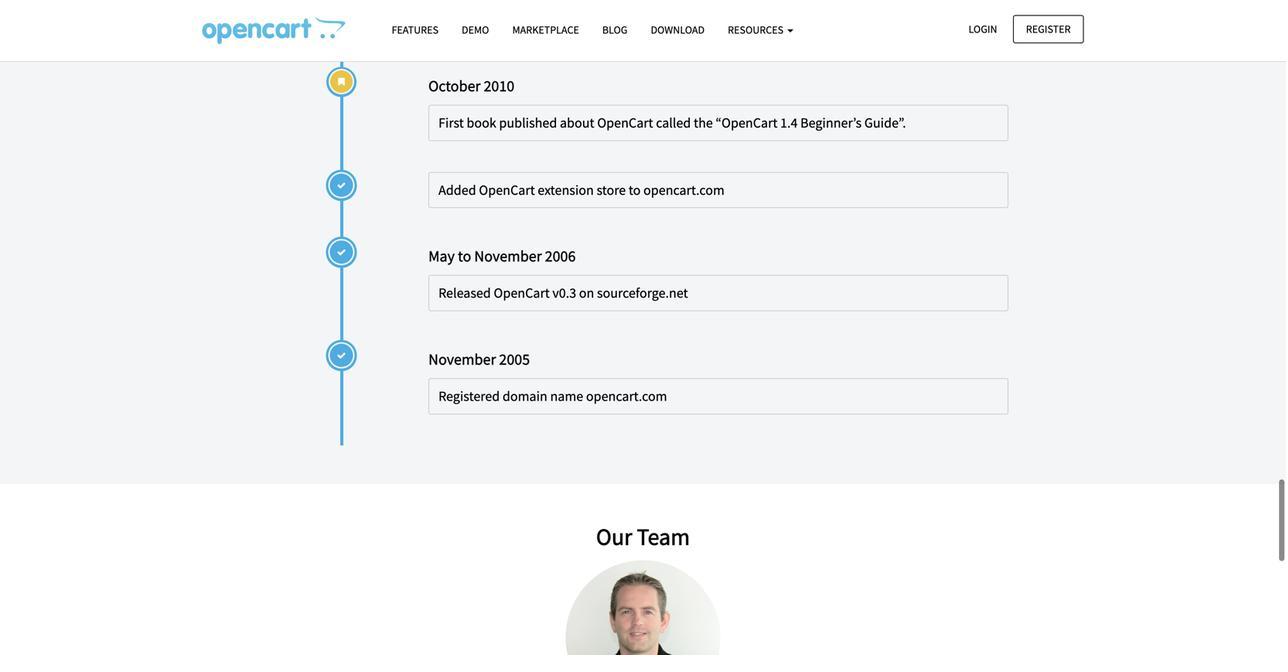 Task type: locate. For each thing, give the bounding box(es) containing it.
live
[[586, 11, 606, 28]]

opencart
[[439, 11, 495, 28], [597, 114, 653, 132], [479, 181, 535, 199], [494, 284, 550, 302]]

november
[[474, 247, 542, 266], [429, 350, 496, 369]]

demo
[[462, 23, 489, 37]]

to right "store"
[[629, 181, 641, 199]]

blog
[[603, 23, 628, 37]]

sourceforge.net
[[597, 284, 688, 302]]

november up registered
[[429, 350, 496, 369]]

2006
[[545, 247, 576, 266]]

store
[[597, 181, 626, 199]]

download link
[[639, 16, 716, 43]]

called
[[656, 114, 691, 132]]

opencart.com right the name
[[586, 388, 667, 405]]

daniel kerr image
[[566, 560, 721, 655]]

"opencart
[[716, 114, 778, 132]]

book
[[467, 114, 496, 132]]

download
[[651, 23, 705, 37]]

added opencart extension store to opencart.com
[[439, 181, 725, 199]]

registered domain name opencart.com
[[439, 388, 667, 405]]

register link
[[1013, 15, 1084, 43]]

resources link
[[716, 16, 805, 43]]

1 vertical spatial november
[[429, 350, 496, 369]]

to
[[629, 181, 641, 199], [458, 247, 471, 266]]

1 vertical spatial to
[[458, 247, 471, 266]]

0 vertical spatial opencart.com
[[644, 181, 725, 199]]

v0.3
[[553, 284, 576, 302]]

may to november 2006
[[429, 247, 576, 266]]

opencart.com
[[644, 181, 725, 199], [586, 388, 667, 405]]

0 vertical spatial to
[[629, 181, 641, 199]]

to right may
[[458, 247, 471, 266]]

2010
[[484, 76, 515, 96]]

the
[[694, 114, 713, 132]]

domain
[[503, 388, 548, 405]]

opencart.com down called
[[644, 181, 725, 199]]

added
[[439, 181, 476, 199]]

our
[[596, 522, 632, 551]]

november left 2006
[[474, 247, 542, 266]]

opencart right about
[[597, 114, 653, 132]]

1 horizontal spatial to
[[629, 181, 641, 199]]

october
[[429, 76, 481, 96]]

name
[[550, 388, 583, 405]]

opencart left reaches
[[439, 11, 495, 28]]

first
[[439, 114, 464, 132]]

2005
[[499, 350, 530, 369]]



Task type: describe. For each thing, give the bounding box(es) containing it.
blog link
[[591, 16, 639, 43]]

opencart reaches 51,601 live sites.
[[439, 11, 639, 28]]

our team
[[596, 522, 690, 551]]

sites.
[[609, 11, 639, 28]]

extension
[[538, 181, 594, 199]]

reaches
[[497, 11, 543, 28]]

registered
[[439, 388, 500, 405]]

1 vertical spatial opencart.com
[[586, 388, 667, 405]]

may
[[429, 247, 455, 266]]

november 2005
[[429, 350, 530, 369]]

guide".
[[865, 114, 906, 132]]

0 vertical spatial november
[[474, 247, 542, 266]]

marketplace
[[512, 23, 579, 37]]

opencart - company image
[[202, 16, 345, 44]]

about
[[560, 114, 595, 132]]

login
[[969, 22, 998, 36]]

1.4
[[781, 114, 798, 132]]

october 2010
[[429, 76, 515, 96]]

register
[[1026, 22, 1071, 36]]

published
[[499, 114, 557, 132]]

features link
[[380, 16, 450, 43]]

released opencart v0.3 on sourceforge.net
[[439, 284, 688, 302]]

beginner's
[[801, 114, 862, 132]]

team
[[637, 522, 690, 551]]

resources
[[728, 23, 786, 37]]

on
[[579, 284, 594, 302]]

opencart down may to november 2006
[[494, 284, 550, 302]]

0 horizontal spatial to
[[458, 247, 471, 266]]

marketplace link
[[501, 16, 591, 43]]

features
[[392, 23, 439, 37]]

demo link
[[450, 16, 501, 43]]

first book published about opencart called the "opencart 1.4 beginner's guide".
[[439, 114, 906, 132]]

released
[[439, 284, 491, 302]]

opencart right added
[[479, 181, 535, 199]]

login link
[[956, 15, 1011, 43]]

51,601
[[545, 11, 583, 28]]



Task type: vqa. For each thing, say whether or not it's contained in the screenshot.
'May to November 2006'
yes



